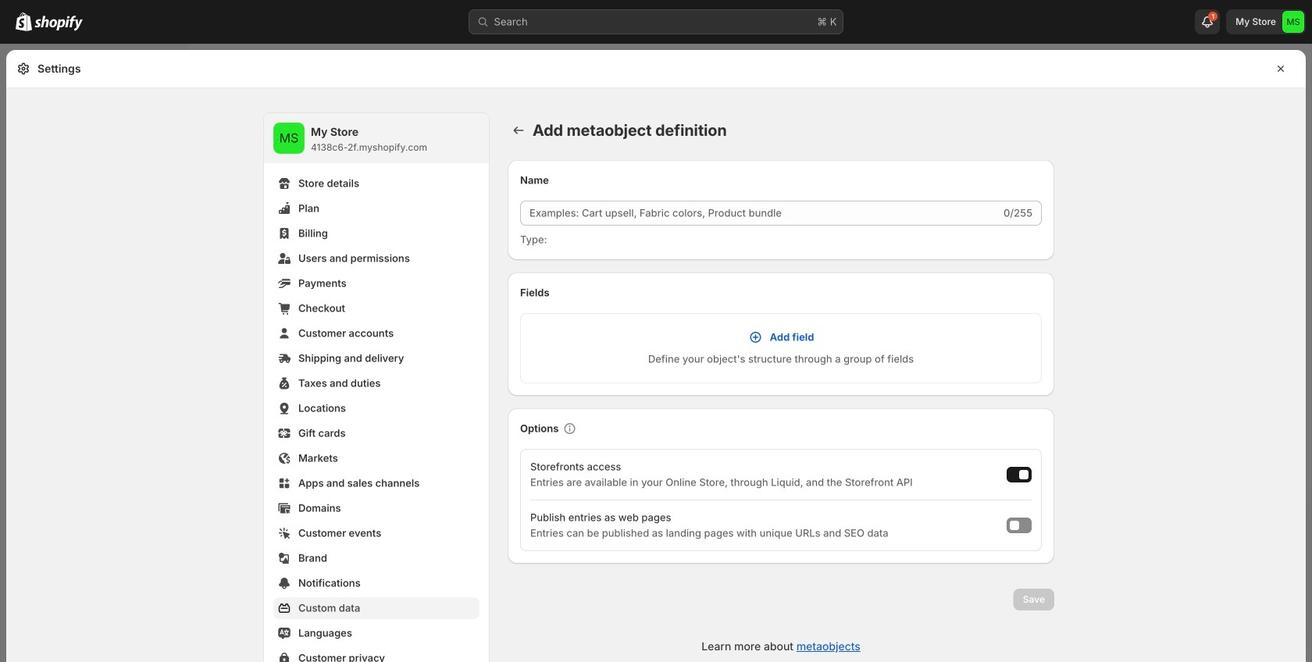 Task type: vqa. For each thing, say whether or not it's contained in the screenshot.
yyyy-mm-dd text field
no



Task type: describe. For each thing, give the bounding box(es) containing it.
shopify image
[[34, 15, 83, 31]]

0 vertical spatial my store image
[[1283, 11, 1305, 33]]

shopify image
[[16, 12, 32, 31]]

Examples: Cart upsell, Fabric colors, Product bundle text field
[[520, 201, 1001, 226]]



Task type: locate. For each thing, give the bounding box(es) containing it.
settings dialog
[[6, 50, 1306, 662]]

0 horizontal spatial my store image
[[273, 123, 305, 154]]

my store image inside shop settings menu element
[[273, 123, 305, 154]]

1 horizontal spatial my store image
[[1283, 11, 1305, 33]]

1 vertical spatial my store image
[[273, 123, 305, 154]]

shop settings menu element
[[264, 113, 489, 662]]

toggle publishing entries as web pages image
[[1010, 521, 1019, 530]]

my store image
[[1283, 11, 1305, 33], [273, 123, 305, 154]]



